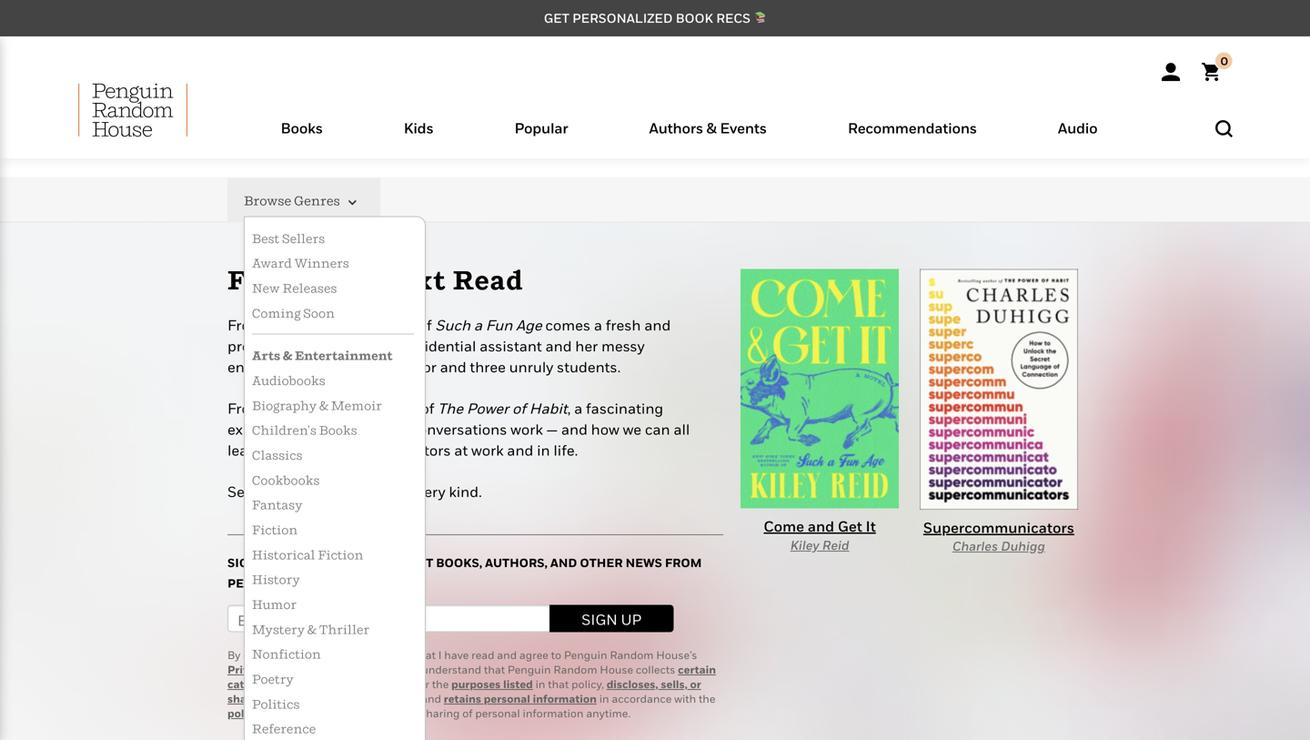 Task type: describe. For each thing, give the bounding box(es) containing it.
up inside sign me up for updates about books, authors, and other news from penguin random house.
[[283, 556, 300, 570]]

books inside 'browse by category or genre' navigation
[[319, 423, 358, 438]]

for inside sign me up for updates about books, authors, and other news from penguin random house.
[[303, 556, 329, 570]]

supercommunicators
[[924, 519, 1075, 536]]

releases
[[283, 281, 337, 295]]

biography & memoir
[[252, 398, 382, 413]]

📚
[[754, 10, 767, 25]]

get personalized book recs 📚
[[544, 10, 767, 25]]

all
[[674, 421, 690, 438]]

& for arts
[[283, 348, 293, 363]]

coming soon
[[252, 306, 335, 320]]

comes
[[546, 317, 591, 334]]

of inside certain categories of personal information
[[286, 678, 297, 691]]

1 vertical spatial work
[[472, 441, 504, 459]]

by clicking "sign up", i acknowledge that i have read and agree to penguin random house's privacy policy
[[228, 649, 698, 676]]

from the celebrated author of such a fun age
[[228, 317, 542, 334]]

nonfiction link
[[245, 642, 425, 667]]

certain inside certain categories of personal information
[[678, 663, 716, 676]]

shares
[[228, 692, 263, 705]]

popular
[[515, 119, 568, 137]]

award winners
[[252, 256, 349, 271]]

1 horizontal spatial work
[[511, 421, 543, 438]]

author for bestselling
[[372, 400, 418, 417]]

from for from the celebrated author of such a fun age
[[228, 317, 264, 334]]

coming soon link
[[245, 301, 425, 326]]

books button
[[240, 115, 363, 158]]

authors & events button
[[609, 115, 808, 158]]

main navigation element
[[34, 83, 1277, 158]]

book
[[676, 10, 714, 25]]

,
[[568, 400, 571, 417]]

sign for sign me up for updates about books, authors, and other news from penguin random house.
[[228, 556, 258, 570]]

personal inside certain categories of personal information
[[300, 678, 346, 691]]

best sellers
[[252, 231, 325, 246]]

authors,
[[485, 556, 548, 570]]

story
[[311, 337, 345, 355]]

and left life.
[[507, 441, 534, 459]]

recommendations
[[848, 119, 978, 137]]

certain categories of personal information
[[228, 663, 716, 691]]

cookbooks link
[[245, 468, 425, 493]]

random inside sign me up for updates about books, authors, and other news from penguin random house.
[[288, 576, 344, 591]]

policy
[[270, 663, 303, 676]]

see
[[228, 483, 253, 500]]

information inside discloses, sells, or shares certain personal information
[[355, 692, 419, 705]]

come and get it
[[764, 518, 877, 535]]

of the sale or sharing of personal information anytime.
[[349, 707, 631, 720]]

nonfiction
[[252, 647, 321, 662]]

and down ,
[[562, 421, 588, 438]]

, a fascinating exploration of what makes conversations work — and how we can all learn to be supercommunicators at work and in life.
[[228, 400, 690, 459]]

penguin random house image
[[78, 83, 188, 137]]

audiobooks
[[252, 373, 326, 388]]

see below to find books of every kind.
[[228, 483, 482, 500]]

personalized
[[573, 10, 673, 25]]

from for from the bestselling author of the power of habit
[[228, 400, 264, 417]]

humor link
[[245, 592, 425, 617]]

audio
[[1059, 119, 1098, 137]]

0 vertical spatial fiction
[[252, 523, 298, 537]]

in for listed
[[536, 678, 546, 691]]

1 horizontal spatial penguin
[[508, 663, 551, 676]]

in for information
[[600, 692, 610, 705]]

.
[[260, 707, 262, 720]]

—
[[547, 421, 558, 438]]

of up residential
[[418, 317, 432, 334]]

politics
[[252, 697, 300, 711]]

arts & entertainment link
[[245, 343, 425, 368]]

biography
[[252, 398, 317, 413]]

personal inside and retains personal information in accordance with the policy . you can
[[484, 692, 531, 705]]

get
[[838, 518, 863, 535]]

get
[[544, 10, 570, 25]]

books,
[[436, 556, 483, 570]]

authors & events link
[[650, 119, 767, 158]]

certain categories of personal information link
[[228, 663, 716, 691]]

and inside the by clicking "sign up", i acknowledge that i have read and agree to penguin random house's privacy policy
[[497, 649, 517, 661]]

reid
[[823, 537, 850, 552]]

best sellers link
[[245, 226, 425, 251]]

kiley reid
[[791, 537, 850, 552]]

0 horizontal spatial or
[[408, 707, 418, 720]]

accordance
[[612, 692, 672, 705]]

of left habit on the left of the page
[[513, 400, 526, 417]]

memoir
[[331, 398, 382, 413]]

the inside and retains personal information in accordance with the policy . you can
[[699, 692, 716, 705]]

personal down "retains personal information" "link"
[[476, 707, 520, 720]]

history
[[252, 572, 300, 587]]

reference link
[[245, 717, 425, 740]]

fun
[[486, 317, 513, 334]]

books link
[[281, 119, 323, 158]]

best
[[252, 231, 280, 246]]

residential
[[404, 337, 477, 355]]

of down "retains"
[[463, 707, 473, 720]]

politics link
[[245, 692, 425, 717]]

from the bestselling author of the power of habit
[[228, 400, 568, 417]]

acknowledge
[[345, 649, 412, 661]]

charles duhigg link
[[953, 539, 1046, 554]]

children's
[[252, 423, 317, 438]]

other
[[580, 556, 623, 570]]

students.
[[557, 358, 621, 375]]

find
[[317, 483, 344, 500]]

1 horizontal spatial to
[[300, 483, 313, 500]]

read
[[453, 264, 524, 295]]

popular button
[[474, 115, 609, 158]]

it
[[866, 518, 877, 535]]

come and get it link
[[741, 269, 900, 535]]

kids button
[[363, 115, 474, 158]]

audio link
[[1059, 119, 1098, 158]]

soon
[[303, 306, 335, 320]]

privacy policy link
[[228, 663, 303, 676]]

and inside sign me up for updates about books, authors, and other news from penguin random house.
[[551, 556, 578, 570]]

discloses, sells, or shares certain personal information link
[[228, 678, 702, 705]]

find your next read
[[228, 264, 524, 295]]

house's
[[657, 649, 698, 661]]

comes a fresh and provocative story about a residential assistant and her messy entanglement with a professor and three unruly students.
[[228, 317, 671, 375]]

purposes listed link
[[452, 678, 533, 691]]



Task type: vqa. For each thing, say whether or not it's contained in the screenshot.
the discover best sellers
no



Task type: locate. For each thing, give the bounding box(es) containing it.
that down and understand that penguin random house collects at the bottom of the page
[[548, 678, 569, 691]]

1 horizontal spatial up
[[621, 611, 642, 628]]

fiction down fantasy
[[252, 523, 298, 537]]

work left —
[[511, 421, 543, 438]]

such
[[436, 317, 471, 334]]

sign inside sign me up for updates about books, authors, and other news from penguin random house.
[[228, 556, 258, 570]]

0 vertical spatial in
[[537, 441, 550, 459]]

and left other at the left bottom of the page
[[551, 556, 578, 570]]

the for from the celebrated author of such a fun age
[[267, 317, 290, 334]]

children's books link
[[245, 418, 425, 443]]

about down from the celebrated author of such a fun age
[[348, 337, 389, 355]]

to right agree
[[551, 649, 562, 661]]

kids
[[404, 119, 434, 137]]

& up "sign
[[308, 622, 317, 637]]

and down residential
[[440, 358, 467, 375]]

1 vertical spatial books
[[319, 423, 358, 438]]

sign up
[[582, 611, 642, 628]]

penguin down the me
[[228, 576, 285, 591]]

historical
[[252, 547, 315, 562]]

and up kiley reid
[[808, 518, 835, 535]]

with
[[328, 358, 357, 375], [675, 692, 697, 705]]

2 horizontal spatial penguin
[[564, 649, 608, 661]]

1 from from the top
[[228, 317, 264, 334]]

house.
[[347, 576, 394, 591]]

learn
[[228, 441, 263, 459]]

random up humor link at the left bottom of the page
[[288, 576, 344, 591]]

1 horizontal spatial i
[[439, 649, 442, 661]]

personal down poetry link
[[306, 692, 353, 705]]

& for biography
[[319, 398, 329, 413]]

1 vertical spatial that
[[484, 663, 505, 676]]

thriller
[[319, 622, 370, 637]]

that up understand
[[415, 649, 436, 661]]

work right at
[[472, 441, 504, 459]]

history link
[[245, 567, 425, 592]]

a up 'memoir'
[[360, 358, 369, 375]]

sign up house
[[582, 611, 618, 628]]

penguin down agree
[[508, 663, 551, 676]]

we
[[623, 421, 642, 438]]

sign for sign up
[[582, 611, 618, 628]]

of down biography & memoir at left
[[309, 421, 322, 438]]

up right the me
[[283, 556, 300, 570]]

or inside discloses, sells, or shares certain personal information
[[691, 678, 702, 691]]

the left sale
[[365, 707, 382, 720]]

2 vertical spatial random
[[554, 663, 598, 676]]

sells,
[[661, 678, 688, 691]]

bestselling
[[293, 400, 368, 417]]

certain up you
[[265, 692, 304, 705]]

i right up",
[[339, 649, 342, 661]]

2 vertical spatial that
[[548, 678, 569, 691]]

1 vertical spatial in
[[536, 678, 546, 691]]

and inside and retains personal information in accordance with the policy . you can
[[422, 692, 441, 705]]

1 vertical spatial about
[[391, 556, 434, 570]]

angle down image
[[343, 196, 357, 209]]

and right the fresh
[[645, 317, 671, 334]]

the for for the purposes listed in that policy,
[[432, 678, 449, 691]]

1 vertical spatial random
[[610, 649, 654, 661]]

power
[[467, 400, 509, 417]]

audio button
[[1018, 115, 1139, 158]]

mystery & thriller link
[[245, 617, 425, 642]]

of left the at left
[[421, 400, 435, 417]]

0 vertical spatial with
[[328, 358, 357, 375]]

& inside "dropdown button"
[[707, 119, 717, 137]]

discloses, sells, or shares certain personal information
[[228, 678, 702, 705]]

mystery
[[252, 622, 305, 637]]

biography & memoir link
[[245, 393, 425, 418]]

1 horizontal spatial sign
[[582, 611, 618, 628]]

1 vertical spatial to
[[300, 483, 313, 500]]

fiction down fiction link at the left bottom of page
[[318, 547, 364, 562]]

award winners link
[[245, 251, 425, 276]]

audiobooks link
[[245, 368, 425, 393]]

to left be
[[266, 441, 280, 459]]

books inside popup button
[[281, 119, 323, 137]]

1 horizontal spatial for
[[415, 678, 430, 691]]

0 vertical spatial random
[[288, 576, 344, 591]]

penguin
[[228, 576, 285, 591], [564, 649, 608, 661], [508, 663, 551, 676]]

up up house
[[621, 611, 642, 628]]

& left events
[[707, 119, 717, 137]]

at
[[455, 441, 468, 459]]

2 horizontal spatial to
[[551, 649, 562, 661]]

collects
[[636, 663, 676, 676]]

the up provocative
[[267, 317, 290, 334]]

1 vertical spatial can
[[286, 707, 305, 720]]

purposes
[[452, 678, 501, 691]]

from up provocative
[[228, 317, 264, 334]]

1 vertical spatial or
[[408, 707, 418, 720]]

information inside and retains personal information in accordance with the policy . you can
[[533, 692, 597, 705]]

the up children's
[[267, 400, 290, 417]]

and understand that penguin random house collects
[[397, 663, 678, 676]]

of left every
[[392, 483, 406, 500]]

and down comes
[[546, 337, 572, 355]]

to inside the , a fascinating exploration of what makes conversations work — and how we can all learn to be supercommunicators at work and in life.
[[266, 441, 280, 459]]

unruly
[[509, 358, 554, 375]]

award
[[252, 256, 292, 271]]

entanglement
[[228, 358, 324, 375]]

& down audiobooks link
[[319, 398, 329, 413]]

personal down for the purposes listed in that policy, at the left of the page
[[484, 692, 531, 705]]

authors & events
[[650, 119, 767, 137]]

of inside the , a fascinating exploration of what makes conversations work — and how we can all learn to be supercommunicators at work and in life.
[[309, 421, 322, 438]]

with down story
[[328, 358, 357, 375]]

in inside the , a fascinating exploration of what makes conversations work — and how we can all learn to be supercommunicators at work and in life.
[[537, 441, 550, 459]]

0 horizontal spatial random
[[288, 576, 344, 591]]

i left have
[[439, 649, 442, 661]]

about inside comes a fresh and provocative story about a residential assistant and her messy entanglement with a professor and three unruly students.
[[348, 337, 389, 355]]

with inside comes a fresh and provocative story about a residential assistant and her messy entanglement with a professor and three unruly students.
[[328, 358, 357, 375]]

1 horizontal spatial certain
[[678, 663, 716, 676]]

books down bestselling
[[319, 423, 358, 438]]

penguin inside sign me up for updates about books, authors, and other news from penguin random house.
[[228, 576, 285, 591]]

certain inside discloses, sells, or shares certain personal information
[[265, 692, 304, 705]]

1 i from the left
[[339, 649, 342, 661]]

0 vertical spatial penguin
[[228, 576, 285, 591]]

categories
[[228, 678, 284, 691]]

come
[[764, 518, 805, 535]]

charles duhigg
[[953, 539, 1046, 554]]

the right accordance
[[699, 692, 716, 705]]

that up purposes listed link
[[484, 663, 505, 676]]

age
[[516, 317, 542, 334]]

list box inside 'browse by category or genre' navigation
[[244, 216, 426, 740]]

historical fiction
[[252, 547, 364, 562]]

1 horizontal spatial with
[[675, 692, 697, 705]]

classics link
[[245, 443, 425, 468]]

to
[[266, 441, 280, 459], [300, 483, 313, 500], [551, 649, 562, 661]]

with down sells, at the bottom of the page
[[675, 692, 697, 705]]

0 horizontal spatial fiction
[[252, 523, 298, 537]]

list box
[[244, 216, 426, 740]]

sign left the me
[[228, 556, 258, 570]]

0 vertical spatial author
[[369, 317, 415, 334]]

personal inside discloses, sells, or shares certain personal information
[[306, 692, 353, 705]]

0 horizontal spatial for
[[303, 556, 329, 570]]

sign in image
[[1163, 63, 1181, 81]]

2 vertical spatial in
[[600, 692, 610, 705]]

0 vertical spatial that
[[415, 649, 436, 661]]

0 horizontal spatial penguin
[[228, 576, 285, 591]]

the down understand
[[432, 678, 449, 691]]

1 horizontal spatial random
[[554, 663, 598, 676]]

certain down house's
[[678, 663, 716, 676]]

0 vertical spatial can
[[645, 421, 671, 438]]

privacy
[[228, 663, 268, 676]]

information down the policy,
[[533, 692, 597, 705]]

historical fiction link
[[245, 542, 425, 567]]

me
[[260, 556, 280, 570]]

1 vertical spatial author
[[372, 400, 418, 417]]

about up house.
[[391, 556, 434, 570]]

browse by category or genre navigation
[[228, 178, 774, 740]]

& for mystery
[[308, 622, 317, 637]]

discloses,
[[607, 678, 659, 691]]

0 horizontal spatial certain
[[265, 692, 304, 705]]

sign inside sign up button
[[582, 611, 618, 628]]

Browse Genres field
[[244, 178, 381, 223]]

1 horizontal spatial or
[[691, 678, 702, 691]]

author up professor
[[369, 317, 415, 334]]

list box containing best sellers
[[244, 216, 426, 740]]

random up the policy,
[[554, 663, 598, 676]]

personal up politics link
[[300, 678, 346, 691]]

coming
[[252, 306, 301, 320]]

in up anytime.
[[600, 692, 610, 705]]

browse genres
[[244, 193, 343, 208]]

in left life.
[[537, 441, 550, 459]]

1 horizontal spatial about
[[391, 556, 434, 570]]

a inside the , a fascinating exploration of what makes conversations work — and how we can all learn to be supercommunicators at work and in life.
[[575, 400, 583, 417]]

you
[[265, 707, 284, 720]]

poetry
[[252, 672, 294, 686]]

in
[[537, 441, 550, 459], [536, 678, 546, 691], [600, 692, 610, 705]]

your
[[303, 264, 371, 295]]

genres
[[294, 193, 340, 208]]

& right arts
[[283, 348, 293, 363]]

author up makes
[[372, 400, 418, 417]]

2 horizontal spatial random
[[610, 649, 654, 661]]

can inside the , a fascinating exploration of what makes conversations work — and how we can all learn to be supercommunicators at work and in life.
[[645, 421, 671, 438]]

1 horizontal spatial fiction
[[318, 547, 364, 562]]

up",
[[316, 649, 337, 661]]

authors
[[650, 119, 704, 137]]

policy link
[[228, 707, 260, 720]]

0 vertical spatial work
[[511, 421, 543, 438]]

next
[[377, 264, 447, 295]]

professor
[[372, 358, 437, 375]]

work
[[511, 421, 543, 438], [472, 441, 504, 459]]

0 vertical spatial to
[[266, 441, 280, 459]]

up inside button
[[621, 611, 642, 628]]

or right sells, at the bottom of the page
[[691, 678, 702, 691]]

and up sharing
[[422, 692, 441, 705]]

0 horizontal spatial about
[[348, 337, 389, 355]]

0 vertical spatial sign
[[228, 556, 258, 570]]

1 vertical spatial penguin
[[564, 649, 608, 661]]

search image
[[1216, 120, 1234, 137]]

0 vertical spatial about
[[348, 337, 389, 355]]

2 horizontal spatial that
[[548, 678, 569, 691]]

0 horizontal spatial i
[[339, 649, 342, 661]]

1 vertical spatial certain
[[265, 692, 304, 705]]

cookbooks
[[252, 473, 320, 487]]

0 vertical spatial from
[[228, 317, 264, 334]]

can left all
[[645, 421, 671, 438]]

author
[[369, 317, 415, 334], [372, 400, 418, 417]]

the for from the bestselling author of the power of habit
[[267, 400, 290, 417]]

0 horizontal spatial work
[[472, 441, 504, 459]]

2 vertical spatial penguin
[[508, 663, 551, 676]]

a left fun
[[474, 317, 483, 334]]

fiction link
[[245, 518, 425, 542]]

0 vertical spatial for
[[303, 556, 329, 570]]

a up professor
[[392, 337, 400, 355]]

browse
[[244, 193, 292, 208]]

arts
[[252, 348, 281, 363]]

2 i from the left
[[439, 649, 442, 661]]

of down policy
[[286, 678, 297, 691]]

habit
[[530, 400, 568, 417]]

a up her
[[594, 317, 603, 334]]

reference
[[252, 722, 316, 736]]

can up reference
[[286, 707, 305, 720]]

1 horizontal spatial that
[[484, 663, 505, 676]]

1 vertical spatial fiction
[[318, 547, 364, 562]]

from up the exploration
[[228, 400, 264, 417]]

0 vertical spatial up
[[283, 556, 300, 570]]

books
[[348, 483, 389, 500]]

2 from from the top
[[228, 400, 264, 417]]

in down and understand that penguin random house collects at the bottom of the page
[[536, 678, 546, 691]]

for down understand
[[415, 678, 430, 691]]

0 horizontal spatial up
[[283, 556, 300, 570]]

or right sale
[[408, 707, 418, 720]]

with inside and retains personal information in accordance with the policy . you can
[[675, 692, 697, 705]]

random inside the by clicking "sign up", i acknowledge that i have read and agree to penguin random house's privacy policy
[[610, 649, 654, 661]]

information down "acknowledge"
[[349, 678, 413, 691]]

Enter Email email field
[[228, 605, 550, 632]]

1 vertical spatial with
[[675, 692, 697, 705]]

2 vertical spatial to
[[551, 649, 562, 661]]

1 horizontal spatial can
[[645, 421, 671, 438]]

penguin inside the by clicking "sign up", i acknowledge that i have read and agree to penguin random house's privacy policy
[[564, 649, 608, 661]]

in inside and retains personal information in accordance with the policy . you can
[[600, 692, 610, 705]]

shopping cart image
[[1203, 52, 1234, 81]]

to left find
[[300, 483, 313, 500]]

classics
[[252, 448, 303, 462]]

0 horizontal spatial to
[[266, 441, 280, 459]]

agree
[[520, 649, 549, 661]]

author for celebrated
[[369, 317, 415, 334]]

about inside sign me up for updates about books, authors, and other news from penguin random house.
[[391, 556, 434, 570]]

of left sale
[[352, 707, 362, 720]]

1 vertical spatial up
[[621, 611, 642, 628]]

0 vertical spatial certain
[[678, 663, 716, 676]]

can inside and retains personal information in accordance with the policy . you can
[[286, 707, 305, 720]]

0 vertical spatial books
[[281, 119, 323, 137]]

0 horizontal spatial can
[[286, 707, 305, 720]]

for
[[303, 556, 329, 570], [415, 678, 430, 691]]

and
[[645, 317, 671, 334], [546, 337, 572, 355], [440, 358, 467, 375], [562, 421, 588, 438], [507, 441, 534, 459], [808, 518, 835, 535], [551, 556, 578, 570], [497, 649, 517, 661], [399, 663, 419, 676], [422, 692, 441, 705]]

fantasy link
[[245, 493, 425, 518]]

1 vertical spatial sign
[[582, 611, 618, 628]]

and right read at the left of page
[[497, 649, 517, 661]]

and down "acknowledge"
[[399, 663, 419, 676]]

that inside the by clicking "sign up", i acknowledge that i have read and agree to penguin random house's privacy policy
[[415, 649, 436, 661]]

0 horizontal spatial sign
[[228, 556, 258, 570]]

1 vertical spatial from
[[228, 400, 264, 417]]

information inside certain categories of personal information
[[349, 678, 413, 691]]

information down "retains personal information" "link"
[[523, 707, 584, 720]]

a right ,
[[575, 400, 583, 417]]

0 horizontal spatial with
[[328, 358, 357, 375]]

books up the browse genres
[[281, 119, 323, 137]]

kind.
[[449, 483, 482, 500]]

& for authors
[[707, 119, 717, 137]]

for down fiction link at the left bottom of page
[[303, 556, 329, 570]]

random up house
[[610, 649, 654, 661]]

the for of the sale or sharing of personal information anytime.
[[365, 707, 382, 720]]

to inside the by clicking "sign up", i acknowledge that i have read and agree to penguin random house's privacy policy
[[551, 649, 562, 661]]

every
[[409, 483, 446, 500]]

charles
[[953, 539, 999, 554]]

0 vertical spatial or
[[691, 678, 702, 691]]

0 horizontal spatial that
[[415, 649, 436, 661]]

information up sale
[[355, 692, 419, 705]]

penguin up the policy,
[[564, 649, 608, 661]]

1 vertical spatial for
[[415, 678, 430, 691]]

find
[[228, 264, 296, 295]]



